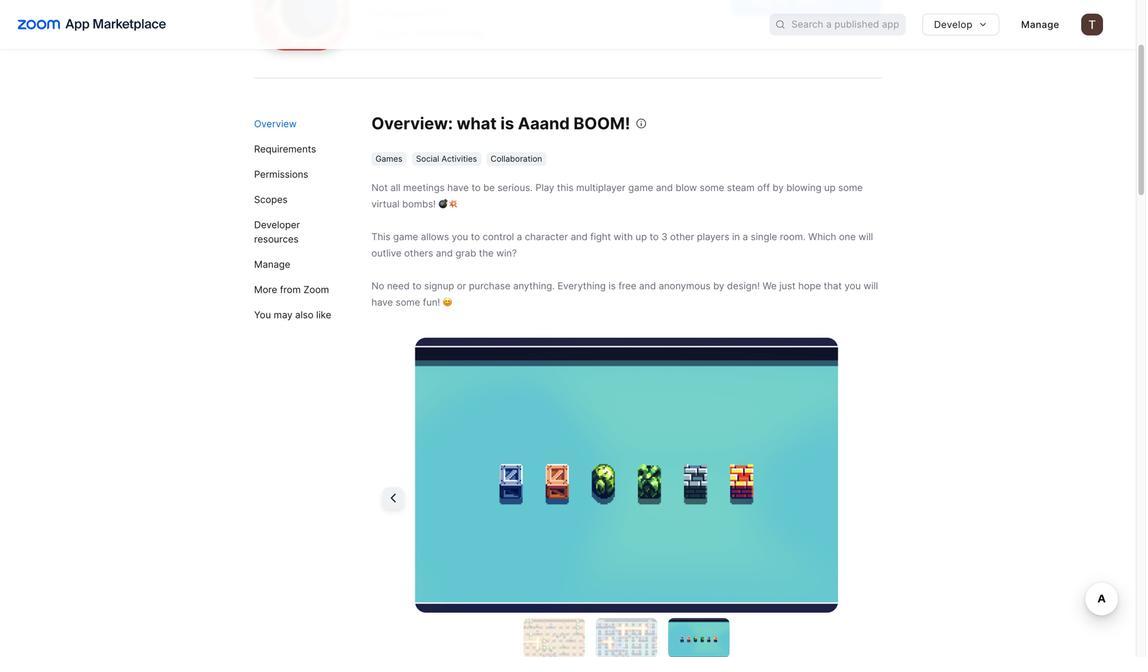 Task type: locate. For each thing, give the bounding box(es) containing it.
up right with
[[636, 231, 647, 243]]

you may also like
[[254, 309, 331, 321]]

overview:
[[372, 113, 453, 133]]

manage
[[1021, 19, 1060, 30], [254, 259, 290, 270]]

to left be
[[472, 182, 481, 193]]

1 horizontal spatial boom!
[[574, 113, 630, 133]]

game right the multiplayer
[[628, 182, 653, 193]]

have up 💣💥
[[447, 182, 469, 193]]

0 vertical spatial have
[[447, 182, 469, 193]]

boom!
[[418, 8, 451, 20], [574, 113, 630, 133]]

and right free
[[639, 280, 656, 292]]

also
[[295, 309, 314, 321]]

0 horizontal spatial up
[[636, 231, 647, 243]]

is
[[501, 113, 514, 133], [609, 280, 616, 292]]

by left design!
[[713, 280, 725, 292]]

a
[[517, 231, 522, 243], [743, 231, 748, 243]]

purchase
[[469, 280, 511, 292]]

0 horizontal spatial manage
[[254, 259, 290, 270]]

0 horizontal spatial is
[[501, 113, 514, 133]]

and left blow
[[656, 182, 673, 193]]

1 horizontal spatial have
[[447, 182, 469, 193]]

1 horizontal spatial is
[[609, 280, 616, 292]]

is left free
[[609, 280, 616, 292]]

0 horizontal spatial game
[[393, 231, 418, 243]]

by inside no need to signup or purchase anything. everything is free and anonymous by design! we just hope that you will have some fun! 😊
[[713, 280, 725, 292]]

and left fight
[[571, 231, 588, 243]]

2 horizontal spatial some
[[838, 182, 863, 193]]

up
[[824, 182, 836, 193], [636, 231, 647, 243]]

allows
[[421, 231, 449, 243]]

game up others
[[393, 231, 418, 243]]

players
[[697, 231, 730, 243]]

fun!
[[423, 296, 440, 308]]

banner containing develop
[[0, 0, 1136, 49]]

game inside this game allows you to control a character and fight with up to 3 other players in a single room. which one will outlive others and grab the win?
[[393, 231, 418, 243]]

developer resources
[[254, 219, 300, 245]]

boom! up works in: zoom meetings
[[418, 8, 451, 20]]

others
[[404, 247, 433, 259]]

by
[[372, 8, 383, 20]]

aaand
[[386, 8, 415, 20], [518, 113, 570, 133]]

and
[[656, 182, 673, 193], [571, 231, 588, 243], [436, 247, 453, 259], [639, 280, 656, 292]]

you right that on the top of the page
[[845, 280, 861, 292]]

0 vertical spatial manage
[[1021, 19, 1060, 30]]

control
[[483, 231, 514, 243]]

1 vertical spatial have
[[372, 296, 393, 308]]

😊
[[443, 296, 452, 308]]

1 horizontal spatial zoom
[[416, 28, 441, 39]]

zoom for from
[[304, 284, 329, 295]]

not
[[372, 182, 388, 193]]

zoom inside "more from zoom" link
[[304, 284, 329, 295]]

0 vertical spatial zoom
[[416, 28, 441, 39]]

1 vertical spatial game
[[393, 231, 418, 243]]

overview: what is aaand boom!
[[372, 113, 630, 133]]

1 horizontal spatial up
[[824, 182, 836, 193]]

will right one
[[859, 231, 873, 243]]

will
[[859, 231, 873, 243], [864, 280, 878, 292]]

will right that on the top of the page
[[864, 280, 878, 292]]

1 vertical spatial zoom
[[304, 284, 329, 295]]

1 a from the left
[[517, 231, 522, 243]]

aaand up collaboration
[[518, 113, 570, 133]]

or
[[457, 280, 466, 292]]

a up win?
[[517, 231, 522, 243]]

1 horizontal spatial you
[[845, 280, 861, 292]]

and down allows
[[436, 247, 453, 259]]

some inside no need to signup or purchase anything. everything is free and anonymous by design! we just hope that you will have some fun! 😊
[[396, 296, 420, 308]]

manage link
[[254, 252, 347, 277]]

1 vertical spatial manage
[[254, 259, 290, 270]]

a right in
[[743, 231, 748, 243]]

you
[[452, 231, 468, 243], [845, 280, 861, 292]]

to right the "need"
[[412, 280, 422, 292]]

fight
[[590, 231, 611, 243]]

1 vertical spatial you
[[845, 280, 861, 292]]

all
[[391, 182, 401, 193]]

1 horizontal spatial some
[[700, 182, 724, 193]]

0 horizontal spatial you
[[452, 231, 468, 243]]

room.
[[780, 231, 806, 243]]

0 vertical spatial will
[[859, 231, 873, 243]]

1 horizontal spatial by
[[773, 182, 784, 193]]

0 horizontal spatial have
[[372, 296, 393, 308]]

some right blowing
[[838, 182, 863, 193]]

0 vertical spatial you
[[452, 231, 468, 243]]

some down the "need"
[[396, 296, 420, 308]]

0 horizontal spatial by
[[713, 280, 725, 292]]

1 horizontal spatial manage
[[1021, 19, 1060, 30]]

meetings
[[403, 182, 445, 193]]

0 horizontal spatial a
[[517, 231, 522, 243]]

1 vertical spatial is
[[609, 280, 616, 292]]

anything.
[[513, 280, 555, 292]]

works in: zoom meetings
[[372, 28, 486, 39]]

0 horizontal spatial some
[[396, 296, 420, 308]]

game
[[628, 182, 653, 193], [393, 231, 418, 243]]

zoom right from
[[304, 284, 329, 295]]

to
[[472, 182, 481, 193], [471, 231, 480, 243], [650, 231, 659, 243], [412, 280, 422, 292]]

virtual
[[372, 198, 400, 210]]

hope
[[799, 280, 821, 292]]

1 vertical spatial boom!
[[574, 113, 630, 133]]

have down no
[[372, 296, 393, 308]]

single
[[751, 231, 777, 243]]

some right blow
[[700, 182, 724, 193]]

and inside no need to signup or purchase anything. everything is free and anonymous by design! we just hope that you will have some fun! 😊
[[639, 280, 656, 292]]

how it works: aaand boom! image
[[415, 338, 838, 613], [524, 618, 585, 657], [596, 618, 657, 657], [668, 618, 730, 657]]

is right what
[[501, 113, 514, 133]]

resources
[[254, 233, 299, 245]]

meetings
[[444, 28, 486, 39]]

design!
[[727, 280, 760, 292]]

scopes link
[[254, 187, 347, 212]]

by right off
[[773, 182, 784, 193]]

you up grab
[[452, 231, 468, 243]]

manage for manage button in the top right of the page
[[1021, 19, 1060, 30]]

to inside no need to signup or purchase anything. everything is free and anonymous by design! we just hope that you will have some fun! 😊
[[412, 280, 422, 292]]

0 vertical spatial game
[[628, 182, 653, 193]]

1 vertical spatial by
[[713, 280, 725, 292]]

have
[[447, 182, 469, 193], [372, 296, 393, 308]]

up right blowing
[[824, 182, 836, 193]]

by
[[773, 182, 784, 193], [713, 280, 725, 292]]

develop
[[934, 19, 973, 30]]

0 vertical spatial up
[[824, 182, 836, 193]]

0 vertical spatial aaand
[[386, 8, 415, 20]]

0 vertical spatial is
[[501, 113, 514, 133]]

boom! up the multiplayer
[[574, 113, 630, 133]]

bombs!
[[402, 198, 436, 210]]

requirements
[[254, 143, 316, 155]]

1 horizontal spatial game
[[628, 182, 653, 193]]

will inside no need to signup or purchase anything. everything is free and anonymous by design! we just hope that you will have some fun! 😊
[[864, 280, 878, 292]]

outlive
[[372, 247, 402, 259]]

some
[[700, 182, 724, 193], [838, 182, 863, 193], [396, 296, 420, 308]]

up inside this game allows you to control a character and fight with up to 3 other players in a single room. which one will outlive others and grab the win?
[[636, 231, 647, 243]]

to left 3
[[650, 231, 659, 243]]

zoom right 'in:' on the top of the page
[[416, 28, 441, 39]]

search a published app element
[[770, 14, 906, 35]]

0 vertical spatial by
[[773, 182, 784, 193]]

0 vertical spatial boom!
[[418, 8, 451, 20]]

collaboration
[[491, 154, 542, 164]]

0 horizontal spatial zoom
[[304, 284, 329, 295]]

aaand up 'in:' on the top of the page
[[386, 8, 415, 20]]

other
[[670, 231, 694, 243]]

1 vertical spatial up
[[636, 231, 647, 243]]

1 horizontal spatial a
[[743, 231, 748, 243]]

manage inside button
[[1021, 19, 1060, 30]]

to up grab
[[471, 231, 480, 243]]

anonymous
[[659, 280, 711, 292]]

1 vertical spatial aaand
[[518, 113, 570, 133]]

banner
[[0, 0, 1136, 49]]

1 vertical spatial will
[[864, 280, 878, 292]]

aaand boom! image
[[254, 0, 350, 50]]

more from zoom link
[[254, 277, 347, 302]]



Task type: vqa. For each thing, say whether or not it's contained in the screenshot.
This game allows you to control a character and fight with up to 3 other players in a single room. Which one will outlive others and grab the win?
yes



Task type: describe. For each thing, give the bounding box(es) containing it.
social activities
[[416, 154, 477, 164]]

by aaand boom!
[[372, 8, 451, 20]]

manage for manage link
[[254, 259, 290, 270]]

developer resources link
[[254, 212, 347, 252]]

more
[[254, 284, 277, 295]]

overview link
[[254, 111, 347, 136]]

what
[[457, 113, 497, 133]]

works
[[372, 28, 400, 39]]

game inside not all meetings have to be serious. play this multiplayer game and blow some steam off by blowing up some virtual bombs! 💣💥
[[628, 182, 653, 193]]

have inside no need to signup or purchase anything. everything is free and anonymous by design! we just hope that you will have some fun! 😊
[[372, 296, 393, 308]]

will inside this game allows you to control a character and fight with up to 3 other players in a single room. which one will outlive others and grab the win?
[[859, 231, 873, 243]]

in:
[[402, 28, 413, 39]]

you inside this game allows you to control a character and fight with up to 3 other players in a single room. which one will outlive others and grab the win?
[[452, 231, 468, 243]]

multiplayer
[[576, 182, 626, 193]]

permissions
[[254, 169, 308, 180]]

free
[[619, 280, 637, 292]]

play
[[536, 182, 554, 193]]

requirements link
[[254, 136, 347, 162]]

this
[[372, 231, 391, 243]]

character
[[525, 231, 568, 243]]

steam
[[727, 182, 755, 193]]

everything
[[558, 280, 606, 292]]

by inside not all meetings have to be serious. play this multiplayer game and blow some steam off by blowing up some virtual bombs! 💣💥
[[773, 182, 784, 193]]

blowing
[[787, 182, 822, 193]]

win?
[[496, 247, 517, 259]]

0 horizontal spatial boom!
[[418, 8, 451, 20]]

3
[[662, 231, 668, 243]]

signup
[[424, 280, 454, 292]]

up inside not all meetings have to be serious. play this multiplayer game and blow some steam off by blowing up some virtual bombs! 💣💥
[[824, 182, 836, 193]]

the
[[479, 247, 494, 259]]

to inside not all meetings have to be serious. play this multiplayer game and blow some steam off by blowing up some virtual bombs! 💣💥
[[472, 182, 481, 193]]

with
[[614, 231, 633, 243]]

scopes
[[254, 194, 288, 205]]

may
[[274, 309, 293, 321]]

from
[[280, 284, 301, 295]]

need
[[387, 280, 410, 292]]

Search text field
[[792, 15, 906, 35]]

off
[[758, 182, 770, 193]]

social
[[416, 154, 439, 164]]

overview
[[254, 118, 297, 130]]

0 horizontal spatial aaand
[[386, 8, 415, 20]]

developer
[[254, 219, 300, 231]]

2 a from the left
[[743, 231, 748, 243]]

💣💥
[[439, 198, 458, 210]]

develop button
[[923, 14, 1000, 35]]

not all meetings have to be serious. play this multiplayer game and blow some steam off by blowing up some virtual bombs! 💣💥
[[372, 182, 863, 210]]

grab
[[456, 247, 476, 259]]

you inside no need to signup or purchase anything. everything is free and anonymous by design! we just hope that you will have some fun! 😊
[[845, 280, 861, 292]]

more from zoom
[[254, 284, 329, 295]]

which
[[809, 231, 836, 243]]

we
[[763, 280, 777, 292]]

this
[[557, 182, 574, 193]]

activities
[[442, 154, 477, 164]]

and inside not all meetings have to be serious. play this multiplayer game and blow some steam off by blowing up some virtual bombs! 💣💥
[[656, 182, 673, 193]]

manage button
[[1010, 14, 1071, 35]]

like
[[316, 309, 331, 321]]

in
[[732, 231, 740, 243]]

be
[[483, 182, 495, 193]]

no need to signup or purchase anything. everything is free and anonymous by design! we just hope that you will have some fun! 😊
[[372, 280, 878, 308]]

permissions link
[[254, 162, 347, 187]]

1 horizontal spatial aaand
[[518, 113, 570, 133]]

no
[[372, 280, 384, 292]]

one
[[839, 231, 856, 243]]

you
[[254, 309, 271, 321]]

have inside not all meetings have to be serious. play this multiplayer game and blow some steam off by blowing up some virtual bombs! 💣💥
[[447, 182, 469, 193]]

serious.
[[498, 182, 533, 193]]

blow
[[676, 182, 697, 193]]

this game allows you to control a character and fight with up to 3 other players in a single room. which one will outlive others and grab the win?
[[372, 231, 873, 259]]

you may also like link
[[254, 302, 347, 328]]

is inside no need to signup or purchase anything. everything is free and anonymous by design! we just hope that you will have some fun! 😊
[[609, 280, 616, 292]]

that
[[824, 280, 842, 292]]

just
[[780, 280, 796, 292]]

games
[[376, 154, 402, 164]]

zoom for in:
[[416, 28, 441, 39]]



